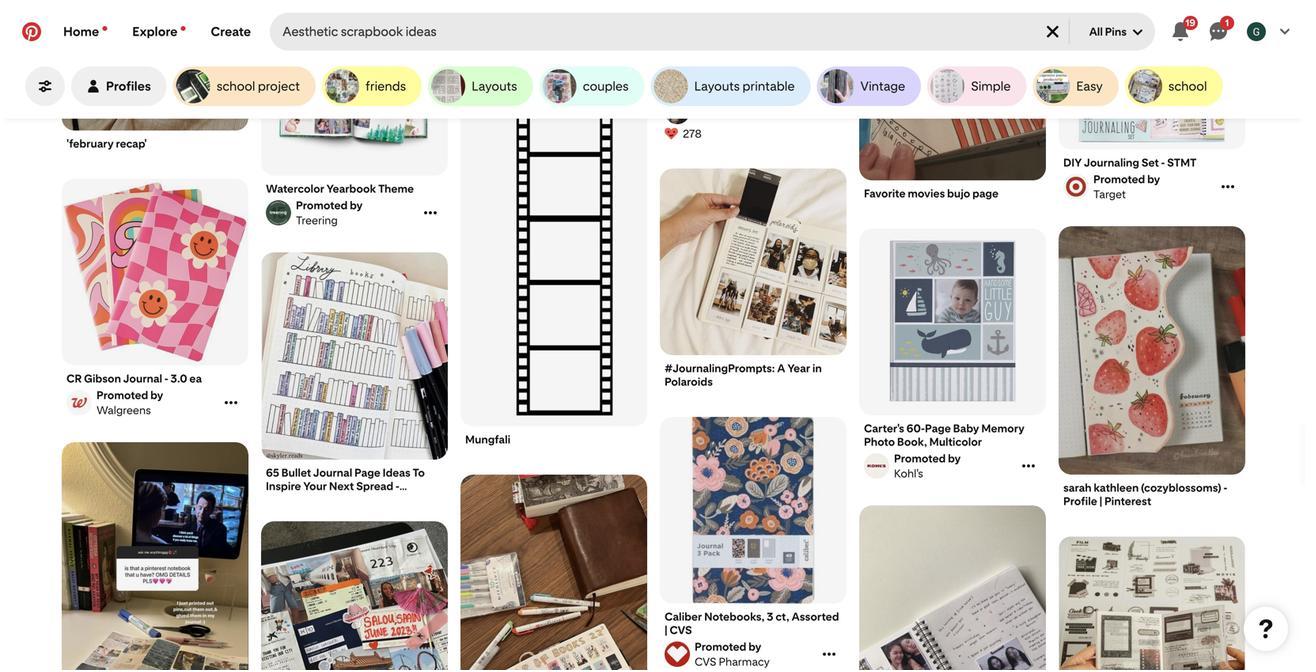 Task type: vqa. For each thing, say whether or not it's contained in the screenshot.
Пин от пользователя ꧁Raquel Silva꧂ на доске ♡ ℙ𝕒𝕡𝕖𝕝 𝕕𝕖 ℙ𝕒𝕣𝕖𝕕𝕖 ♡ | Фотографии животных, Самые милые животные, Улыбающиеся животные link
no



Task type: describe. For each thing, give the bounding box(es) containing it.
'february recap'
[[66, 137, 147, 150]]

vintage link
[[817, 66, 921, 106]]

55 bullet journal pages ideas for your bujo - the creatives hour
[[465, 26, 633, 53]]

this contains an image of: mungfali image
[[461, 82, 647, 427]]

movies
[[908, 187, 945, 200]]

#journalingprompts: a year in polaroids link
[[665, 362, 842, 389]]

this contains an image of: 'february recap' image
[[62, 0, 248, 131]]

cr gibson journal - 3.0 ea link
[[66, 372, 244, 385]]

this contains an image of: #journalingprompts: a year in polaroids image
[[660, 169, 847, 355]]

- for sarah kathleen (cozyblossoms) - profile | pinterest
[[1224, 481, 1228, 495]]

beautiful
[[266, 493, 312, 506]]

all pins button
[[1077, 13, 1155, 51]]

school project
[[217, 79, 300, 94]]

explore
[[132, 24, 178, 39]]

filter image
[[39, 80, 51, 93]]

baby
[[953, 422, 979, 435]]

- for cr gibson journal - 3.0 ea
[[164, 372, 168, 385]]

carter's 60-page baby memory photo book, multicolor link
[[864, 422, 1041, 449]]

carter's 60-page baby memory photo book, multicolor
[[864, 422, 1025, 449]]

layouts for layouts printable
[[694, 79, 740, 94]]

year
[[788, 362, 810, 375]]

3.0
[[171, 372, 187, 385]]

profile
[[1064, 495, 1097, 508]]

cvs inside cvs pharmacy link
[[695, 655, 716, 669]]

65 bullet journal page ideas to inspire your next spread - beautiful dawn designs
[[266, 466, 425, 506]]

inspire
[[266, 480, 301, 493]]

60-
[[907, 422, 925, 435]]

bullet for inspire
[[281, 466, 311, 480]]

mungfali link
[[465, 433, 643, 446]]

all pins
[[1089, 25, 1127, 38]]

for
[[617, 26, 633, 40]]

278
[[683, 127, 702, 141]]

all
[[1089, 25, 1103, 38]]

watercolor yearbook theme
[[266, 182, 414, 195]]

diy journaling set - stmt
[[1064, 156, 1197, 169]]

1 horizontal spatial this contains an image of: image
[[660, 0, 847, 93]]

'february
[[66, 137, 114, 150]]

#journalingprompts: a year in polaroids
[[665, 362, 822, 389]]

sarah kathleen (cozyblossoms) - profile | pinterest
[[1064, 481, 1228, 508]]

favorite movies bujo page link
[[864, 187, 1041, 200]]

the u style 3 pack of journals contains a variety of journaling options in one shrink-wrapped pack. these stunning journals have printed covers with elegant gold foil accents so you feel calm whenever you pull them out for your journaling needs. the journal set contains one journal with lined pages so it's easy for you to take notes neatly. the second journal contains blank pages so you can allow your creativity to go wild. the last journal contains dotted lines so it's easy for you to draw out image
[[660, 417, 847, 604]]

explore link
[[120, 13, 198, 51]]

pharmacy
[[719, 655, 770, 669]]

19 button
[[1162, 13, 1200, 51]]

duo
[[745, 104, 766, 118]]

friends
[[366, 79, 406, 94]]

Search text field
[[283, 13, 1031, 51]]

kathleen
[[1094, 481, 1139, 495]]

book,
[[897, 435, 927, 449]]

65 bullet journal page ideas to inspire your next spread - beautiful dawn designs link
[[266, 466, 443, 506]]

spain salou scrapbook portaventura world image
[[261, 521, 448, 670]]

walgreens
[[97, 404, 151, 417]]

'february recap' link
[[66, 137, 244, 150]]

home
[[63, 24, 99, 39]]

cvs pharmacy link
[[662, 640, 819, 669]]

theme
[[378, 182, 414, 195]]

next
[[329, 480, 354, 493]]

profiles
[[106, 79, 151, 94]]

cvs inside caliber notebooks, 3 ct, assorted | cvs
[[670, 624, 692, 637]]

your inside 55 bullet journal pages ideas for your bujo - the creatives hour
[[465, 40, 489, 53]]

creatives
[[544, 40, 593, 53]]

journaling
[[1084, 156, 1139, 169]]

1
[[1225, 17, 1229, 28]]

spread
[[356, 480, 393, 493]]

home link
[[51, 13, 120, 51]]

to
[[413, 466, 425, 480]]

yearbook
[[327, 182, 376, 195]]

ea
[[189, 372, 202, 385]]

dropdown image
[[1133, 28, 1143, 37]]

treering link
[[264, 199, 420, 227]]

caliber
[[665, 610, 702, 624]]

project
[[258, 79, 300, 94]]

notifications image for explore
[[181, 26, 185, 31]]

journal for pages
[[512, 26, 551, 40]]

19
[[1186, 17, 1196, 28]]

sarah
[[1064, 481, 1092, 495]]

treering
[[296, 214, 338, 227]]

simple link
[[928, 66, 1027, 106]]

page inside carter's 60-page baby memory photo book, multicolor
[[925, 422, 951, 435]]

watercolor yearbook theme link
[[266, 182, 443, 195]]

a
[[777, 362, 785, 375]]

watercolor
[[266, 182, 324, 195]]

school project link
[[173, 66, 316, 106]]

school for school
[[1169, 79, 1207, 94]]

ideas for -
[[383, 466, 411, 480]]

#journalingprompts:
[[665, 362, 775, 375]]

couples
[[583, 79, 629, 94]]

- inside 55 bullet journal pages ideas for your bujo - the creatives hour
[[517, 40, 521, 53]]

journal for page
[[313, 466, 352, 480]]

notebooks,
[[704, 610, 765, 624]]

affection duo link
[[695, 104, 766, 118]]

journal for -
[[123, 372, 162, 385]]

55 bullet journal pages ideas for your bujo - the creatives hour link
[[465, 26, 643, 53]]



Task type: locate. For each thing, give the bounding box(es) containing it.
1 horizontal spatial ideas
[[587, 26, 615, 40]]

easy link
[[1033, 66, 1119, 106]]

keep your little one's memories and milestones close with this carter's baby photo album. 60-page pages for baby's first 12 months & first 5 birthdays sections for recording notes, baby footprints, family tree, thoughts, memories, pictures & special holiday traditions acid- & lignin-free 11.31"h x 9"w x 0.75"d paper imported size: one size. color: multicolor. gender: unisex. age group: kids. image
[[859, 229, 1046, 415]]

gibson
[[84, 372, 121, 385]]

journal down "this contains an image of: 55 bullet journal pages ideas for your bujo - the creatives hour"
[[512, 26, 551, 40]]

|
[[1100, 495, 1102, 508], [665, 624, 668, 637]]

bullet inside 55 bullet journal pages ideas for your bujo - the creatives hour
[[480, 26, 510, 40]]

school left project
[[217, 79, 255, 94]]

ideas for creatives
[[587, 26, 615, 40]]

in
[[813, 362, 822, 375]]

1 horizontal spatial your
[[465, 40, 489, 53]]

cvs pharmacy
[[695, 655, 770, 669]]

| right profile
[[1100, 495, 1102, 508]]

profiles link
[[71, 66, 167, 106]]

journal up dawn
[[313, 466, 352, 480]]

2 school from the left
[[1169, 79, 1207, 94]]

-
[[517, 40, 521, 53], [1161, 156, 1165, 169], [164, 372, 168, 385], [396, 480, 400, 493], [1224, 481, 1228, 495]]

notifications image inside 'home' link
[[102, 26, 107, 31]]

create and keep your own memory journal with the stmt diy journaling set! personalize up to 70 pages of your thoughts, lists and secrets! kit includes a 70 page journal, colorful chipboard pieces, foil and glitter frames, suede tassel, glitter tape, magnetic bookmarks, printed pages, glue stick and gel pen. ideal for ages 14+ image
[[1059, 0, 1246, 150]]

school
[[217, 79, 255, 94], [1169, 79, 1207, 94]]

1 vertical spatial |
[[665, 624, 668, 637]]

affection
[[695, 104, 742, 118]]

recap'
[[116, 137, 147, 150]]

journal up walgreens link
[[123, 372, 162, 385]]

bujo
[[491, 40, 514, 53]]

this contains an image of: sarah kathleen (cozyblossoms) - profile | pinterest image
[[1059, 226, 1246, 475]]

mungfali
[[465, 433, 511, 446]]

1 notifications image from the left
[[102, 26, 107, 31]]

sarah kathleen (cozyblossoms) - profile | pinterest link
[[1064, 481, 1241, 508]]

1 horizontal spatial notifications image
[[181, 26, 185, 31]]

1 vertical spatial cvs
[[695, 655, 716, 669]]

2 horizontal spatial this contains an image of: image
[[859, 506, 1046, 670]]

school inside school link
[[1169, 79, 1207, 94]]

cvs left pharmacy
[[695, 655, 716, 669]]

friends link
[[322, 66, 422, 106]]

page
[[973, 187, 999, 200]]

couples link
[[539, 66, 645, 106]]

1 school from the left
[[217, 79, 255, 94]]

0 vertical spatial cvs
[[670, 624, 692, 637]]

1 vertical spatial page
[[354, 466, 381, 480]]

walgreens link
[[64, 389, 221, 417]]

notifications image for home
[[102, 26, 107, 31]]

3
[[767, 610, 773, 624]]

- left the
[[517, 40, 521, 53]]

school down 19 button
[[1169, 79, 1207, 94]]

| for pinterest
[[1100, 495, 1102, 508]]

vintage
[[861, 79, 905, 94]]

journal inside 65 bullet journal page ideas to inspire your next spread - beautiful dawn designs
[[313, 466, 352, 480]]

- right spread
[[396, 480, 400, 493]]

page inside 65 bullet journal page ideas to inspire your next spread - beautiful dawn designs
[[354, 466, 381, 480]]

dawn
[[315, 493, 344, 506]]

| inside caliber notebooks, 3 ct, assorted | cvs
[[665, 624, 668, 637]]

layouts
[[472, 79, 517, 94], [694, 79, 740, 94]]

0 horizontal spatial page
[[354, 466, 381, 480]]

hour
[[596, 40, 621, 53]]

create link
[[198, 13, 264, 51]]

caliber notebooks, 3 ct, assorted | cvs
[[665, 610, 839, 637]]

bujo
[[947, 187, 970, 200]]

your inside 65 bullet journal page ideas to inspire your next spread - beautiful dawn designs
[[303, 480, 327, 493]]

printable
[[743, 79, 795, 94]]

- right (cozyblossoms)
[[1224, 481, 1228, 495]]

simple
[[971, 79, 1011, 94]]

1 vertical spatial bullet
[[281, 466, 311, 480]]

school for school project
[[217, 79, 255, 94]]

2 notifications image from the left
[[181, 26, 185, 31]]

layouts printable link
[[651, 66, 811, 106]]

ideas left for in the left top of the page
[[587, 26, 615, 40]]

bullet
[[480, 26, 510, 40], [281, 466, 311, 480]]

this contains: aesthetic & creative travel journal ideas for all image
[[461, 475, 647, 670]]

this contains: woodland critters treering yearbook theme image
[[261, 0, 448, 176]]

0 horizontal spatial bullet
[[281, 466, 311, 480]]

cvs left notebooks,
[[670, 624, 692, 637]]

bullet for your
[[480, 26, 510, 40]]

pins
[[1105, 25, 1127, 38]]

caliber notebooks, 3 ct, assorted | cvs link
[[665, 610, 842, 637]]

1 vertical spatial your
[[303, 480, 327, 493]]

1 horizontal spatial school
[[1169, 79, 1207, 94]]

ideas left to
[[383, 466, 411, 480]]

layouts down 'bujo'
[[472, 79, 517, 94]]

| inside the sarah kathleen (cozyblossoms) - profile | pinterest
[[1100, 495, 1102, 508]]

page
[[925, 422, 951, 435], [354, 466, 381, 480]]

this contains an image of: 65 bullet journal page ideas to inspire your next spread - beautiful dawn designs image
[[261, 252, 448, 460]]

3-pack journals. printed cover. 40 pages/20 sheets (lined, grid, blank pages). 4 w x 6 3/5w. image
[[62, 179, 248, 366]]

notifications image inside explore link
[[181, 26, 185, 31]]

- left 3.0
[[164, 372, 168, 385]]

layouts for layouts
[[472, 79, 517, 94]]

55
[[465, 26, 478, 40]]

2 layouts from the left
[[694, 79, 740, 94]]

0 horizontal spatial this contains an image of: image
[[62, 442, 248, 670]]

photo
[[864, 435, 895, 449]]

layouts up the affection
[[694, 79, 740, 94]]

page left baby
[[925, 422, 951, 435]]

ct,
[[776, 610, 790, 624]]

0 horizontal spatial notifications image
[[102, 26, 107, 31]]

0 vertical spatial journal
[[512, 26, 551, 40]]

1 layouts from the left
[[472, 79, 517, 94]]

the
[[523, 40, 542, 53]]

journal
[[512, 26, 551, 40], [123, 372, 162, 385], [313, 466, 352, 480]]

favorite
[[864, 187, 906, 200]]

journal inside 55 bullet journal pages ideas for your bujo - the creatives hour
[[512, 26, 551, 40]]

school link
[[1125, 66, 1223, 106]]

notifications image right explore
[[181, 26, 185, 31]]

multicolor
[[930, 435, 982, 449]]

notifications image
[[102, 26, 107, 31], [181, 26, 185, 31]]

set
[[1142, 156, 1159, 169]]

- inside the sarah kathleen (cozyblossoms) - profile | pinterest
[[1224, 481, 1228, 495]]

0 vertical spatial your
[[465, 40, 489, 53]]

bullet right 55
[[480, 26, 510, 40]]

stmt
[[1167, 156, 1197, 169]]

0 horizontal spatial your
[[303, 480, 327, 493]]

bullet right 65 on the left of page
[[281, 466, 311, 480]]

target
[[1094, 188, 1126, 201]]

1 vertical spatial journal
[[123, 372, 162, 385]]

| left notebooks,
[[665, 624, 668, 637]]

0 vertical spatial bullet
[[480, 26, 510, 40]]

0 vertical spatial page
[[925, 422, 951, 435]]

1 horizontal spatial |
[[1100, 495, 1102, 508]]

2 vertical spatial journal
[[313, 466, 352, 480]]

pinterest
[[1105, 495, 1151, 508]]

affection duo
[[695, 104, 766, 118]]

polaroids
[[665, 375, 713, 389]]

1 button
[[1200, 13, 1238, 51]]

this contains an image of: 55 bullet journal pages ideas for your bujo - the creatives hour image
[[461, 0, 647, 20]]

cr
[[66, 372, 82, 385]]

1 vertical spatial ideas
[[383, 466, 411, 480]]

diy journaling set - stmt link
[[1064, 156, 1241, 169]]

greg robinson image
[[1247, 22, 1266, 41]]

0 vertical spatial ideas
[[587, 26, 615, 40]]

1 horizontal spatial cvs
[[695, 655, 716, 669]]

278 link
[[665, 124, 842, 143]]

ideas inside 65 bullet journal page ideas to inspire your next spread - beautiful dawn designs
[[383, 466, 411, 480]]

0 vertical spatial |
[[1100, 495, 1102, 508]]

bullet inside 65 bullet journal page ideas to inspire your next spread - beautiful dawn designs
[[281, 466, 311, 480]]

| for cvs
[[665, 624, 668, 637]]

0 horizontal spatial cvs
[[670, 624, 692, 637]]

carter's
[[864, 422, 904, 435]]

easy
[[1077, 79, 1103, 94]]

0 horizontal spatial school
[[217, 79, 255, 94]]

2 horizontal spatial journal
[[512, 26, 551, 40]]

person image
[[87, 80, 100, 93]]

pages
[[553, 26, 585, 40]]

layouts link
[[428, 66, 533, 106]]

create
[[211, 24, 251, 39]]

0 horizontal spatial ideas
[[383, 466, 411, 480]]

0 horizontal spatial journal
[[123, 372, 162, 385]]

1 horizontal spatial journal
[[313, 466, 352, 480]]

0 horizontal spatial |
[[665, 624, 668, 637]]

target link
[[1061, 173, 1218, 201]]

ideas inside 55 bullet journal pages ideas for your bujo - the creatives hour
[[587, 26, 615, 40]]

layouts printable
[[694, 79, 795, 94]]

school inside school project link
[[217, 79, 255, 94]]

your left next
[[303, 480, 327, 493]]

1 horizontal spatial layouts
[[694, 79, 740, 94]]

diy
[[1064, 156, 1082, 169]]

1 horizontal spatial page
[[925, 422, 951, 435]]

0 horizontal spatial layouts
[[472, 79, 517, 94]]

this contains an image of: image
[[660, 0, 847, 93], [62, 442, 248, 670], [859, 506, 1046, 670]]

1 horizontal spatial bullet
[[480, 26, 510, 40]]

prices may vary. what you will get: our 40 sheets ephemera film sticker book includes 20 sheets of a nice variety of pre-cut filmstrip stickers ( stickers are about 180pcs) and 20 full sheets of scrapbook self-adhesive papers with different designs (paper size: 4.1'' × 5.7''). besides, the package will come with a purple tweezer as a gift. pre-cut & self-adhesive: enjoy the best of both worlds with 20 sheets of precut design washi stickers and 20 sheets of self-adhesive background scrapbooking p image
[[1059, 537, 1246, 670]]

notifications image right home
[[102, 26, 107, 31]]

kohl's
[[894, 467, 923, 480]]

assorted
[[792, 610, 839, 624]]

designs
[[347, 493, 388, 506]]

your left 'bujo'
[[465, 40, 489, 53]]

- right set
[[1161, 156, 1165, 169]]

page up designs
[[354, 466, 381, 480]]

- for diy journaling set - stmt
[[1161, 156, 1165, 169]]

- inside 65 bullet journal page ideas to inspire your next spread - beautiful dawn designs
[[396, 480, 400, 493]]

this contains an image of: favorite movies bujo page image
[[859, 0, 1046, 181]]



